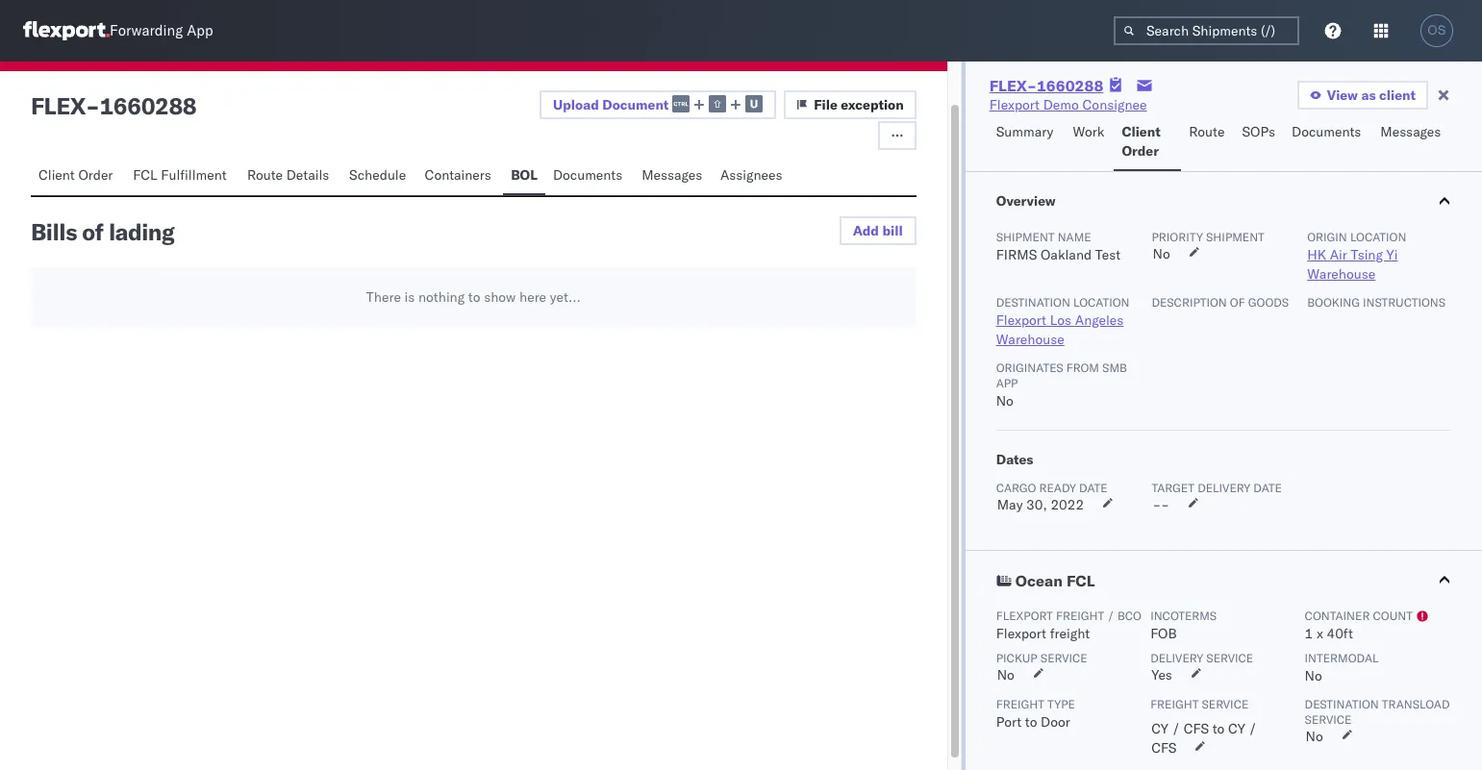 Task type: vqa. For each thing, say whether or not it's contained in the screenshot.
first EDT, from the bottom
no



Task type: describe. For each thing, give the bounding box(es) containing it.
target
[[1152, 481, 1195, 495]]

date for --
[[1254, 481, 1282, 495]]

priority shipment
[[1152, 230, 1265, 244]]

bill
[[883, 222, 903, 240]]

freight type port to door
[[996, 697, 1075, 731]]

upload document button
[[540, 90, 777, 119]]

target delivery date
[[1152, 481, 1282, 495]]

0 vertical spatial documents
[[1292, 123, 1362, 140]]

0 horizontal spatial documents
[[553, 166, 623, 184]]

type
[[1048, 697, 1075, 712]]

pickup service
[[996, 651, 1088, 666]]

os button
[[1415, 9, 1459, 53]]

add bill
[[853, 222, 903, 240]]

there is nothing to show here yet...
[[366, 289, 581, 306]]

delivery service
[[1151, 651, 1254, 666]]

ocean fcl
[[1016, 571, 1095, 591]]

x
[[1317, 625, 1324, 643]]

may 30, 2022
[[997, 496, 1084, 514]]

exception
[[841, 96, 904, 114]]

flex - 1660288
[[31, 91, 196, 120]]

1 horizontal spatial cfs
[[1184, 721, 1209, 738]]

freight service
[[1151, 697, 1249, 712]]

assignees
[[720, 166, 783, 184]]

0 horizontal spatial app
[[187, 22, 213, 40]]

0 horizontal spatial client
[[38, 166, 75, 184]]

schedule
[[349, 166, 406, 184]]

/ inside flexport freight / bco flexport freight
[[1108, 609, 1115, 623]]

client
[[1380, 87, 1416, 104]]

1
[[1305, 625, 1313, 643]]

1 vertical spatial freight
[[1050, 625, 1090, 643]]

flexport inside destination location flexport los angeles warehouse
[[996, 312, 1047, 329]]

route details
[[247, 166, 329, 184]]

oakland
[[1041, 246, 1092, 264]]

priority
[[1152, 230, 1203, 244]]

2 horizontal spatial /
[[1249, 721, 1257, 738]]

date for may 30, 2022
[[1079, 481, 1108, 495]]

fob
[[1151, 625, 1177, 643]]

0 vertical spatial freight
[[1056, 609, 1105, 623]]

fulfillment
[[161, 166, 227, 184]]

fcl fulfillment
[[133, 166, 227, 184]]

add
[[853, 222, 879, 240]]

summary
[[996, 123, 1054, 140]]

flexport los angeles warehouse link
[[996, 312, 1124, 348]]

file
[[814, 96, 838, 114]]

destination for service
[[1305, 697, 1379, 712]]

service
[[1202, 697, 1249, 712]]

test
[[1096, 246, 1121, 264]]

0 vertical spatial client order
[[1122, 123, 1161, 160]]

to for cfs
[[1213, 721, 1225, 738]]

container
[[1305, 609, 1370, 623]]

intermodal
[[1305, 651, 1379, 666]]

1 horizontal spatial /
[[1172, 721, 1181, 738]]

cy / cfs to cy / cfs
[[1152, 721, 1257, 757]]

of for description
[[1230, 295, 1245, 310]]

angeles
[[1075, 312, 1124, 329]]

door
[[1041, 714, 1071, 731]]

no inside intermodal no
[[1305, 668, 1323, 685]]

2 cy from the left
[[1228, 721, 1246, 738]]

overview
[[996, 192, 1056, 210]]

from
[[1067, 361, 1100, 375]]

tsing
[[1351, 246, 1383, 264]]

intermodal no
[[1305, 651, 1379, 685]]

0 horizontal spatial documents button
[[545, 158, 634, 195]]

freight for freight type port to door
[[996, 697, 1045, 712]]

to for port
[[1025, 714, 1038, 731]]

flexport demo consignee link
[[990, 95, 1147, 114]]

os
[[1428, 23, 1446, 38]]

no for priority
[[1153, 245, 1170, 263]]

forwarding
[[110, 22, 183, 40]]

file exception
[[814, 96, 904, 114]]

1 vertical spatial order
[[78, 166, 113, 184]]

ocean
[[1016, 571, 1063, 591]]

work
[[1073, 123, 1105, 140]]

yes
[[1152, 667, 1173, 684]]

bills of lading
[[31, 217, 174, 246]]

transload
[[1382, 697, 1450, 712]]

destination transload service
[[1305, 697, 1450, 727]]

route button
[[1182, 114, 1235, 171]]

flexport down ocean
[[996, 609, 1053, 623]]

work button
[[1065, 114, 1114, 171]]

service inside destination transload service
[[1305, 713, 1352, 727]]

no for pickup
[[997, 667, 1015, 684]]

add bill button
[[839, 216, 917, 245]]

warehouse inside destination location flexport los angeles warehouse
[[996, 331, 1065, 348]]

origin location hk air tsing yi warehouse
[[1308, 230, 1407, 283]]

bol button
[[503, 158, 545, 195]]

containers
[[425, 166, 491, 184]]

port
[[996, 714, 1022, 731]]

consignee
[[1083, 96, 1147, 114]]

assignees button
[[713, 158, 794, 195]]

0 horizontal spatial client order button
[[31, 158, 125, 195]]

order inside client order
[[1122, 142, 1159, 160]]

hk air tsing yi warehouse link
[[1308, 246, 1398, 283]]

bol
[[511, 166, 538, 184]]

destination for flexport
[[996, 295, 1071, 310]]

destination location flexport los angeles warehouse
[[996, 295, 1130, 348]]

hk
[[1308, 246, 1327, 264]]

0 vertical spatial client
[[1122, 123, 1161, 140]]



Task type: locate. For each thing, give the bounding box(es) containing it.
0 vertical spatial cfs
[[1184, 721, 1209, 738]]

documents button right bol
[[545, 158, 634, 195]]

origin
[[1308, 230, 1348, 244]]

1660288 down forwarding
[[100, 91, 196, 120]]

1 vertical spatial app
[[996, 376, 1018, 391]]

cargo
[[996, 481, 1036, 495]]

client order button down consignee
[[1114, 114, 1182, 171]]

freight down the yes
[[1151, 697, 1199, 712]]

1660288 up flexport demo consignee
[[1037, 76, 1104, 95]]

app right forwarding
[[187, 22, 213, 40]]

1 vertical spatial client
[[38, 166, 75, 184]]

1 horizontal spatial fcl
[[1067, 571, 1095, 591]]

1 vertical spatial cfs
[[1152, 740, 1177, 757]]

2 date from the left
[[1254, 481, 1282, 495]]

0 horizontal spatial destination
[[996, 295, 1071, 310]]

of for bills
[[82, 217, 103, 246]]

to for nothing
[[468, 289, 481, 306]]

1 x 40ft
[[1305, 625, 1353, 643]]

0 horizontal spatial freight
[[996, 697, 1045, 712]]

messages for the right messages button
[[1381, 123, 1441, 140]]

of left goods
[[1230, 295, 1245, 310]]

delivery
[[1151, 651, 1204, 666]]

view as client button
[[1298, 81, 1429, 110]]

client order up bills
[[38, 166, 113, 184]]

description
[[1152, 295, 1227, 310]]

booking instructions
[[1308, 295, 1446, 310]]

1 vertical spatial documents
[[553, 166, 623, 184]]

smb
[[1103, 361, 1127, 375]]

client order button up bills
[[31, 158, 125, 195]]

1 horizontal spatial to
[[1025, 714, 1038, 731]]

1 horizontal spatial location
[[1351, 230, 1407, 244]]

documents down view
[[1292, 123, 1362, 140]]

destination
[[996, 295, 1071, 310], [1305, 697, 1379, 712]]

1 vertical spatial client order
[[38, 166, 113, 184]]

freight up port
[[996, 697, 1045, 712]]

1 vertical spatial destination
[[1305, 697, 1379, 712]]

flexport inside flexport demo consignee link
[[990, 96, 1040, 114]]

service up service
[[1207, 651, 1254, 666]]

view
[[1327, 87, 1358, 104]]

2 horizontal spatial to
[[1213, 721, 1225, 738]]

1 horizontal spatial warehouse
[[1308, 266, 1376, 283]]

freight for freight service
[[1151, 697, 1199, 712]]

0 horizontal spatial cy
[[1152, 721, 1169, 738]]

0 vertical spatial order
[[1122, 142, 1159, 160]]

destination inside destination location flexport los angeles warehouse
[[996, 295, 1071, 310]]

1 vertical spatial of
[[1230, 295, 1245, 310]]

fcl fulfillment button
[[125, 158, 239, 195]]

route for route
[[1189, 123, 1225, 140]]

lading
[[109, 217, 174, 246]]

incoterms
[[1151, 609, 1217, 623]]

warehouse
[[1308, 266, 1376, 283], [996, 331, 1065, 348]]

is
[[405, 289, 415, 306]]

dates
[[996, 451, 1034, 468]]

location inside origin location hk air tsing yi warehouse
[[1351, 230, 1407, 244]]

client
[[1122, 123, 1161, 140], [38, 166, 75, 184]]

incoterms fob
[[1151, 609, 1217, 643]]

flexport
[[990, 96, 1040, 114], [996, 312, 1047, 329], [996, 609, 1053, 623], [996, 625, 1047, 643]]

1 vertical spatial fcl
[[1067, 571, 1095, 591]]

client down consignee
[[1122, 123, 1161, 140]]

warehouse up originates
[[996, 331, 1065, 348]]

cy down service
[[1228, 721, 1246, 738]]

flex-1660288 link
[[990, 76, 1104, 95]]

messages button
[[1373, 114, 1452, 171], [634, 158, 713, 195]]

2 horizontal spatial service
[[1305, 713, 1352, 727]]

flexport down flex-
[[990, 96, 1040, 114]]

messages for the left messages button
[[642, 166, 702, 184]]

0 horizontal spatial of
[[82, 217, 103, 246]]

freight
[[1056, 609, 1105, 623], [1050, 625, 1090, 643]]

service for yes
[[1207, 651, 1254, 666]]

firms
[[996, 246, 1037, 264]]

2 freight from the left
[[1151, 697, 1199, 712]]

to left show
[[468, 289, 481, 306]]

demo
[[1043, 96, 1079, 114]]

fcl right ocean
[[1067, 571, 1095, 591]]

1 vertical spatial messages
[[642, 166, 702, 184]]

0 horizontal spatial cfs
[[1152, 740, 1177, 757]]

freight down ocean fcl
[[1056, 609, 1105, 623]]

0 horizontal spatial client order
[[38, 166, 113, 184]]

service down intermodal no
[[1305, 713, 1352, 727]]

warehouse inside origin location hk air tsing yi warehouse
[[1308, 266, 1376, 283]]

0 horizontal spatial location
[[1074, 295, 1130, 310]]

1 horizontal spatial 1660288
[[1037, 76, 1104, 95]]

service
[[1041, 651, 1088, 666], [1207, 651, 1254, 666], [1305, 713, 1352, 727]]

0 horizontal spatial date
[[1079, 481, 1108, 495]]

no
[[1153, 245, 1170, 263], [996, 392, 1014, 410], [997, 667, 1015, 684], [1305, 668, 1323, 685], [1306, 728, 1323, 746]]

1 horizontal spatial documents button
[[1284, 114, 1373, 171]]

route for route details
[[247, 166, 283, 184]]

1 vertical spatial warehouse
[[996, 331, 1065, 348]]

1 horizontal spatial messages
[[1381, 123, 1441, 140]]

of right bills
[[82, 217, 103, 246]]

0 horizontal spatial messages
[[642, 166, 702, 184]]

app down originates
[[996, 376, 1018, 391]]

messages down client
[[1381, 123, 1441, 140]]

location up angeles
[[1074, 295, 1130, 310]]

name
[[1058, 230, 1092, 244]]

messages
[[1381, 123, 1441, 140], [642, 166, 702, 184]]

warehouse down air
[[1308, 266, 1376, 283]]

0 vertical spatial warehouse
[[1308, 266, 1376, 283]]

no down priority
[[1153, 245, 1170, 263]]

app
[[187, 22, 213, 40], [996, 376, 1018, 391]]

sops
[[1242, 123, 1276, 140]]

may
[[997, 496, 1023, 514]]

cy down freight service
[[1152, 721, 1169, 738]]

to inside cy / cfs to cy / cfs
[[1213, 721, 1225, 738]]

date up 2022
[[1079, 481, 1108, 495]]

date right delivery
[[1254, 481, 1282, 495]]

bco
[[1118, 609, 1142, 623]]

0 vertical spatial messages
[[1381, 123, 1441, 140]]

file exception button
[[784, 90, 917, 119], [784, 90, 917, 119]]

shipment
[[1206, 230, 1265, 244]]

fcl
[[133, 166, 157, 184], [1067, 571, 1095, 591]]

freight
[[996, 697, 1045, 712], [1151, 697, 1199, 712]]

1 horizontal spatial route
[[1189, 123, 1225, 140]]

no inside originates from smb app no
[[996, 392, 1014, 410]]

flex
[[31, 91, 86, 120]]

0 horizontal spatial route
[[247, 166, 283, 184]]

details
[[286, 166, 329, 184]]

0 horizontal spatial /
[[1108, 609, 1115, 623]]

as
[[1362, 87, 1376, 104]]

/ down service
[[1249, 721, 1257, 738]]

/ down freight service
[[1172, 721, 1181, 738]]

1660288
[[1037, 76, 1104, 95], [100, 91, 196, 120]]

forwarding app
[[110, 22, 213, 40]]

show
[[484, 289, 516, 306]]

no down originates
[[996, 392, 1014, 410]]

count
[[1373, 609, 1413, 623]]

document
[[602, 96, 669, 113]]

1 horizontal spatial destination
[[1305, 697, 1379, 712]]

to right port
[[1025, 714, 1038, 731]]

to
[[468, 289, 481, 306], [1025, 714, 1038, 731], [1213, 721, 1225, 738]]

pickup
[[996, 651, 1038, 666]]

flexport up pickup
[[996, 625, 1047, 643]]

0 horizontal spatial fcl
[[133, 166, 157, 184]]

to down service
[[1213, 721, 1225, 738]]

0 vertical spatial of
[[82, 217, 103, 246]]

- for flex
[[86, 91, 100, 120]]

flexport left "los" on the top right of the page
[[996, 312, 1047, 329]]

--
[[1153, 496, 1170, 514]]

location inside destination location flexport los angeles warehouse
[[1074, 295, 1130, 310]]

freight up pickup service
[[1050, 625, 1090, 643]]

1 horizontal spatial messages button
[[1373, 114, 1452, 171]]

cfs
[[1184, 721, 1209, 738], [1152, 740, 1177, 757]]

app inside originates from smb app no
[[996, 376, 1018, 391]]

0 vertical spatial location
[[1351, 230, 1407, 244]]

messages down upload document button
[[642, 166, 702, 184]]

0 horizontal spatial order
[[78, 166, 113, 184]]

no for destination
[[1306, 728, 1323, 746]]

0 vertical spatial fcl
[[133, 166, 157, 184]]

no down intermodal
[[1305, 668, 1323, 685]]

client up bills
[[38, 166, 75, 184]]

1 horizontal spatial documents
[[1292, 123, 1362, 140]]

delivery
[[1198, 481, 1251, 495]]

1 vertical spatial route
[[247, 166, 283, 184]]

to inside freight type port to door
[[1025, 714, 1038, 731]]

overview button
[[966, 172, 1482, 230]]

container count
[[1305, 609, 1413, 623]]

2022
[[1051, 496, 1084, 514]]

freight inside freight type port to door
[[996, 697, 1045, 712]]

documents button down view
[[1284, 114, 1373, 171]]

1 cy from the left
[[1152, 721, 1169, 738]]

goods
[[1248, 295, 1289, 310]]

route left details on the top
[[247, 166, 283, 184]]

location for tsing
[[1351, 230, 1407, 244]]

1 horizontal spatial client order
[[1122, 123, 1161, 160]]

no down pickup
[[997, 667, 1015, 684]]

messages button down client
[[1373, 114, 1452, 171]]

- for -
[[1161, 496, 1170, 514]]

1 horizontal spatial client
[[1122, 123, 1161, 140]]

ready
[[1039, 481, 1076, 495]]

route
[[1189, 123, 1225, 140], [247, 166, 283, 184]]

1 horizontal spatial date
[[1254, 481, 1282, 495]]

0 horizontal spatial service
[[1041, 651, 1088, 666]]

40ft
[[1327, 625, 1353, 643]]

service down flexport freight / bco flexport freight
[[1041, 651, 1088, 666]]

documents right bol
[[553, 166, 623, 184]]

1 horizontal spatial cy
[[1228, 721, 1246, 738]]

flexport. image
[[23, 21, 110, 40]]

instructions
[[1363, 295, 1446, 310]]

messages button down upload document button
[[634, 158, 713, 195]]

cargo ready date
[[996, 481, 1108, 495]]

1 freight from the left
[[996, 697, 1045, 712]]

0 horizontal spatial to
[[468, 289, 481, 306]]

0 vertical spatial route
[[1189, 123, 1225, 140]]

destination up "los" on the top right of the page
[[996, 295, 1071, 310]]

summary button
[[989, 114, 1065, 171]]

destination inside destination transload service
[[1305, 697, 1379, 712]]

/
[[1108, 609, 1115, 623], [1172, 721, 1181, 738], [1249, 721, 1257, 738]]

bills
[[31, 217, 77, 246]]

1 horizontal spatial service
[[1207, 651, 1254, 666]]

0 vertical spatial destination
[[996, 295, 1071, 310]]

1 horizontal spatial order
[[1122, 142, 1159, 160]]

order right work "button"
[[1122, 142, 1159, 160]]

0 horizontal spatial 1660288
[[100, 91, 196, 120]]

flexport demo consignee
[[990, 96, 1147, 114]]

location up tsing
[[1351, 230, 1407, 244]]

1 horizontal spatial client order button
[[1114, 114, 1182, 171]]

1 vertical spatial location
[[1074, 295, 1130, 310]]

1 horizontal spatial freight
[[1151, 697, 1199, 712]]

sops button
[[1235, 114, 1284, 171]]

route left sops
[[1189, 123, 1225, 140]]

1 horizontal spatial of
[[1230, 295, 1245, 310]]

client order down consignee
[[1122, 123, 1161, 160]]

no down destination transload service
[[1306, 728, 1323, 746]]

forwarding app link
[[23, 21, 213, 40]]

order up "bills of lading"
[[78, 166, 113, 184]]

30,
[[1027, 496, 1047, 514]]

client order
[[1122, 123, 1161, 160], [38, 166, 113, 184]]

shipment name firms oakland test
[[996, 230, 1121, 264]]

destination down intermodal no
[[1305, 697, 1379, 712]]

0 horizontal spatial warehouse
[[996, 331, 1065, 348]]

fcl left fulfillment
[[133, 166, 157, 184]]

flexport freight / bco flexport freight
[[996, 609, 1142, 643]]

air
[[1330, 246, 1348, 264]]

1 date from the left
[[1079, 481, 1108, 495]]

service for no
[[1041, 651, 1088, 666]]

0 horizontal spatial messages button
[[634, 158, 713, 195]]

0 vertical spatial app
[[187, 22, 213, 40]]

upload document
[[553, 96, 669, 113]]

/ left bco
[[1108, 609, 1115, 623]]

1 horizontal spatial app
[[996, 376, 1018, 391]]

location for angeles
[[1074, 295, 1130, 310]]

Search Shipments (/) text field
[[1114, 16, 1300, 45]]



